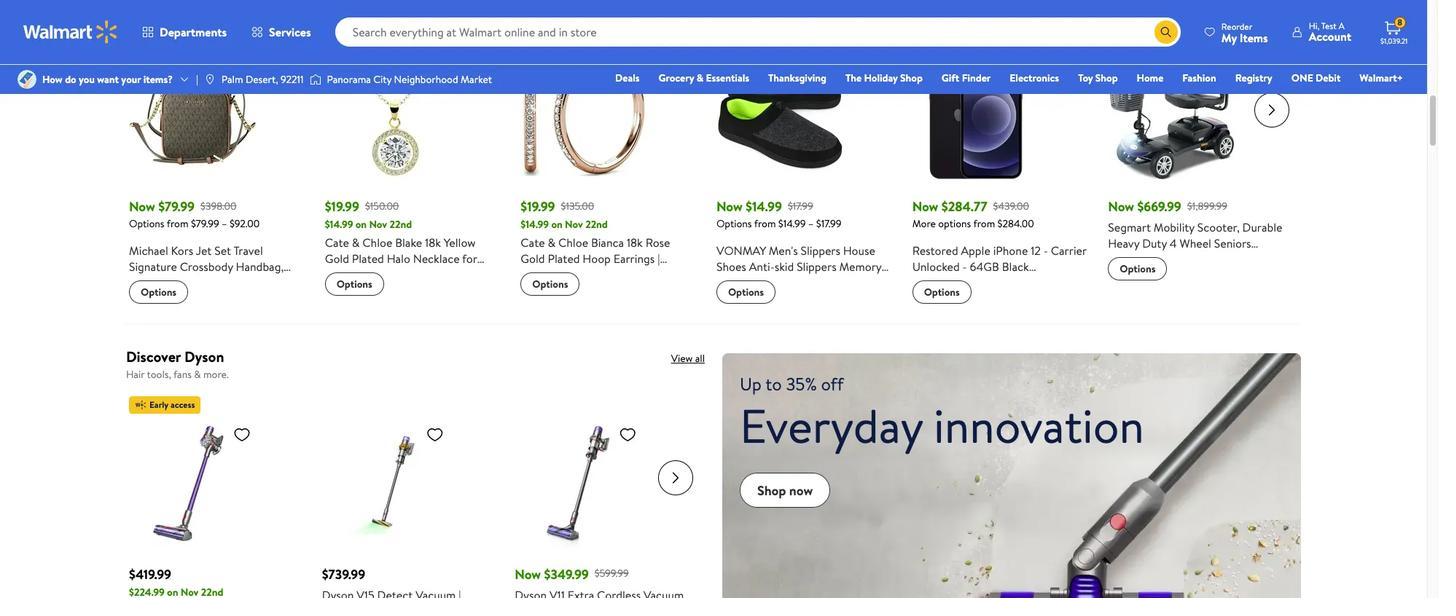 Task type: describe. For each thing, give the bounding box(es) containing it.
duty
[[1143, 236, 1168, 252]]

indoor
[[748, 275, 781, 291]]

more
[[913, 217, 936, 231]]

8 $1,039.21
[[1381, 16, 1408, 46]]

1 horizontal spatial -
[[1044, 243, 1049, 259]]

& inside $19.99 $150.00 $14.99 on nov 22nd cate & chloe blake 18k yellow gold plated halo necklace for women | cz crystal necklace, jewelry gift for her
[[352, 234, 360, 251]]

desert,
[[246, 72, 278, 87]]

one debit
[[1292, 71, 1341, 85]]

– for now $79.99
[[222, 217, 227, 231]]

| inside $19.99 $150.00 $14.99 on nov 22nd cate & chloe blake 18k yellow gold plated halo necklace for women | cz crystal necklace, jewelry gift for her
[[366, 267, 369, 283]]

gift finder
[[942, 71, 991, 85]]

essentials
[[706, 71, 750, 85]]

foam
[[717, 275, 745, 291]]

purple
[[1109, 268, 1141, 284]]

shop now link
[[740, 473, 831, 508]]

gold for women
[[325, 251, 349, 267]]

$150.00
[[365, 199, 399, 214]]

chloe for hoop
[[559, 234, 589, 251]]

departments button
[[130, 15, 239, 50]]

bianca
[[591, 234, 624, 251]]

– for now $14.99
[[809, 217, 814, 231]]

jewelry
[[325, 283, 363, 299]]

add to favorites list, cate & chloe blake 18k yellow gold plated halo necklace for women | cz crystal necklace, jewelry gift for her image
[[429, 58, 447, 76]]

walmart+ link
[[1354, 70, 1410, 86]]

yellow
[[444, 234, 476, 251]]

dyson v15 detect vacuum | nickel | new image
[[322, 420, 450, 547]]

0 vertical spatial black
[[135, 31, 155, 43]]

options
[[939, 217, 972, 231]]

hi,
[[1309, 20, 1320, 32]]

services
[[269, 24, 311, 40]]

toy
[[1079, 71, 1093, 85]]

$19.99 for cate & chloe bianca 18k rose gold plated hoop earrings | women's crystal earrings | gift for her
[[521, 198, 555, 216]]

account
[[1309, 28, 1352, 44]]

kors
[[171, 243, 194, 259]]

18k for rose
[[627, 234, 643, 251]]

debit
[[1316, 71, 1341, 85]]

next slide for flash deals list image
[[1255, 93, 1290, 128]]

shoes
[[717, 259, 747, 275]]

necklace
[[413, 251, 460, 267]]

electronics link
[[1004, 70, 1066, 86]]

$599.99
[[595, 567, 629, 581]]

house
[[844, 243, 876, 259]]

panorama city neighborhood market
[[327, 72, 492, 87]]

walmart+
[[1360, 71, 1404, 85]]

black friday deal
[[135, 31, 199, 43]]

early for cate & chloe bianca 18k rose gold plated hoop earrings | women's crystal earrings | gift for her
[[541, 31, 560, 43]]

cate for cate & chloe bianca 18k rose gold plated hoop earrings | women's crystal earrings | gift for her
[[521, 234, 545, 251]]

michael
[[129, 243, 168, 259]]

from inside now $284.77 $439.00 more options from $284.00
[[974, 217, 996, 231]]

slippers up outdoor
[[801, 243, 841, 259]]

jet
[[196, 243, 212, 259]]

innovation
[[934, 394, 1145, 459]]

on for bianca
[[552, 217, 563, 232]]

mobility
[[1154, 220, 1195, 236]]

hair
[[126, 368, 145, 382]]

Walmart Site-Wide search field
[[335, 18, 1181, 47]]

now $14.99 $17.99 options from $14.99 – $17.99
[[717, 198, 842, 231]]

carrier
[[1051, 243, 1087, 259]]

early access for bianca
[[541, 31, 587, 43]]

next slide for hero3across list image
[[658, 461, 693, 496]]

vonmay
[[717, 243, 766, 259]]

hoop
[[583, 251, 611, 267]]

men's
[[769, 243, 798, 259]]

grocery
[[659, 71, 694, 85]]

vonmay men's slippers house shoes anti-skid slippers memory foam indoor outdoor image
[[717, 52, 844, 179]]

registry
[[1236, 71, 1273, 85]]

plated for crystal
[[548, 251, 580, 267]]

discover dyson hair tools, fans & more.
[[126, 347, 229, 382]]

palm
[[222, 72, 243, 87]]

options inside vonmay men's slippers house shoes anti-skid slippers memory foam indoor outdoor options
[[728, 285, 764, 300]]

a
[[1339, 20, 1345, 32]]

cate & chloe bianca 18k rose gold plated hoop earrings | women's crystal earrings | gift for her image
[[521, 52, 649, 179]]

4
[[1170, 236, 1177, 252]]

women
[[325, 267, 364, 283]]

chloe for halo
[[363, 234, 393, 251]]

hi, test a account
[[1309, 20, 1352, 44]]

$19.99 $150.00 $14.99 on nov 22nd cate & chloe blake 18k yellow gold plated halo necklace for women | cz crystal necklace, jewelry gift for her
[[325, 198, 477, 299]]

access for blake
[[366, 31, 391, 43]]

vonmay men's slippers house shoes anti-skid slippers memory foam indoor outdoor options
[[717, 243, 882, 300]]

& inside 'discover dyson hair tools, fans & more.'
[[194, 368, 201, 382]]

deals link
[[609, 70, 646, 86]]

segmart
[[1109, 220, 1151, 236]]

product group containing $739.99
[[322, 391, 495, 599]]

michael kors jet set travel signature crossbody handbag, female image
[[129, 52, 257, 179]]

wheel
[[1180, 236, 1212, 252]]

handbag,
[[236, 259, 284, 275]]

$14.99 inside $19.99 $135.00 $14.99 on nov 22nd cate & chloe bianca 18k rose gold plated hoop earrings | women's crystal earrings | gift for her
[[521, 217, 549, 232]]

 image for palm
[[204, 74, 216, 85]]

home
[[1137, 71, 1164, 85]]

300lbs,
[[1244, 252, 1281, 268]]

registry link
[[1229, 70, 1280, 86]]

on for blake
[[356, 217, 367, 232]]

dyson v8 origin  cordless vacuum | purple | new image
[[129, 420, 257, 547]]

shop now
[[758, 482, 813, 500]]

crystal inside $19.99 $150.00 $14.99 on nov 22nd cate & chloe blake 18k yellow gold plated halo necklace for women | cz crystal necklace, jewelry gift for her
[[389, 267, 425, 283]]

add to favorites list, michael kors jet set travel signature crossbody handbag, female image
[[233, 58, 251, 76]]

1 horizontal spatial for
[[462, 251, 477, 267]]

her inside $19.99 $135.00 $14.99 on nov 22nd cate & chloe bianca 18k rose gold plated hoop earrings | women's crystal earrings | gift for her
[[521, 283, 540, 299]]

early access for blake
[[345, 31, 391, 43]]

(refurbished)
[[913, 275, 982, 291]]

travel
[[234, 243, 263, 259]]

search icon image
[[1161, 26, 1172, 38]]

reorder
[[1222, 20, 1253, 32]]

now left the $349.99
[[515, 566, 541, 584]]

now
[[790, 482, 813, 500]]

1 vertical spatial $79.99
[[191, 217, 219, 231]]

now inside now $669.99 $1,899.99 segmart mobility scooter, durable heavy duty 4 wheel seniors mobile device with lights, 300lbs, purple
[[1109, 198, 1135, 216]]

2 horizontal spatial shop
[[1096, 71, 1118, 85]]

your
[[121, 72, 141, 87]]

restored apple iphone 12 - carrier unlocked - 64gb black (refurbished) image
[[913, 52, 1040, 179]]

black inside restored apple iphone 12 - carrier unlocked - 64gb black (refurbished) options
[[1002, 259, 1029, 275]]

earrings down bianca
[[608, 267, 649, 283]]

$439.00
[[994, 199, 1030, 214]]

her inside $19.99 $150.00 $14.99 on nov 22nd cate & chloe blake 18k yellow gold plated halo necklace for women | cz crystal necklace, jewelry gift for her
[[407, 283, 426, 299]]

seniors
[[1215, 236, 1252, 252]]

services button
[[239, 15, 324, 50]]

women's
[[521, 267, 566, 283]]

product group containing now $349.99
[[515, 391, 688, 599]]

access inside "product" group
[[171, 399, 195, 411]]

add to favorites list, vonmay men's slippers house shoes anti-skid slippers memory foam indoor outdoor image
[[821, 58, 839, 76]]

now $284.77 $439.00 more options from $284.00
[[913, 198, 1034, 231]]

more.
[[203, 368, 229, 382]]

from for now $14.99
[[754, 217, 776, 231]]

$14.99 inside $19.99 $150.00 $14.99 on nov 22nd cate & chloe blake 18k yellow gold plated halo necklace for women | cz crystal necklace, jewelry gift for her
[[325, 217, 353, 232]]

scooter,
[[1198, 220, 1240, 236]]



Task type: vqa. For each thing, say whether or not it's contained in the screenshot.
| within $19.99 $150.00 $14.99 On Nov 22Nd Cate & Chloe Blake 18K Yellow Gold Plated Halo Necklace For Women | Cz Crystal Necklace, Jewelry Gift For Her
yes



Task type: locate. For each thing, give the bounding box(es) containing it.
$17.99 up men's
[[788, 199, 814, 214]]

1 horizontal spatial plated
[[548, 251, 580, 267]]

blake
[[395, 234, 422, 251]]

$79.99 left $398.00
[[158, 198, 195, 216]]

for inside $19.99 $135.00 $14.99 on nov 22nd cate & chloe bianca 18k rose gold plated hoop earrings | women's crystal earrings | gift for her
[[680, 267, 695, 283]]

1 $19.99 from the left
[[325, 198, 359, 216]]

from up kors
[[167, 217, 189, 231]]

2 horizontal spatial  image
[[310, 72, 321, 87]]

1 horizontal spatial gold
[[521, 251, 545, 267]]

nov
[[369, 217, 387, 232], [565, 217, 583, 232]]

18k
[[425, 234, 441, 251], [627, 234, 643, 251]]

now up vonmay on the top of page
[[717, 198, 743, 216]]

gold inside $19.99 $135.00 $14.99 on nov 22nd cate & chloe bianca 18k rose gold plated hoop earrings | women's crystal earrings | gift for her
[[521, 251, 545, 267]]

 image
[[18, 70, 36, 89], [310, 72, 321, 87], [204, 74, 216, 85]]

18k inside $19.99 $150.00 $14.99 on nov 22nd cate & chloe blake 18k yellow gold plated halo necklace for women | cz crystal necklace, jewelry gift for her
[[425, 234, 441, 251]]

gift left finder
[[942, 71, 960, 85]]

from for now $79.99
[[167, 217, 189, 231]]

1 horizontal spatial crystal
[[569, 267, 605, 283]]

dyson
[[184, 347, 224, 367]]

$1,899.99
[[1188, 199, 1228, 214]]

from down $284.77
[[974, 217, 996, 231]]

0 horizontal spatial early access
[[149, 399, 195, 411]]

2 horizontal spatial access
[[562, 31, 587, 43]]

earrings
[[614, 251, 655, 267], [608, 267, 649, 283]]

add to favorites list, dyson v15 detect vacuum | nickel | new image
[[426, 426, 444, 444]]

options inside restored apple iphone 12 - carrier unlocked - 64gb black (refurbished) options
[[924, 285, 960, 300]]

unlocked
[[913, 259, 960, 275]]

22nd up blake
[[390, 217, 412, 232]]

0 horizontal spatial her
[[407, 283, 426, 299]]

& up women
[[352, 234, 360, 251]]

18k right blake
[[425, 234, 441, 251]]

add to favorites list, dyson v8 origin  cordless vacuum | purple | new image
[[233, 426, 251, 444]]

1 22nd from the left
[[390, 217, 412, 232]]

| down rose
[[652, 267, 654, 283]]

18k left rose
[[627, 234, 643, 251]]

view
[[671, 352, 693, 366]]

22nd inside $19.99 $135.00 $14.99 on nov 22nd cate & chloe bianca 18k rose gold plated hoop earrings | women's crystal earrings | gift for her
[[586, 217, 608, 232]]

& inside $19.99 $135.00 $14.99 on nov 22nd cate & chloe bianca 18k rose gold plated hoop earrings | women's crystal earrings | gift for her
[[548, 234, 556, 251]]

options inside michael kors jet set travel signature crossbody handbag, female options
[[141, 285, 177, 300]]

crystal inside $19.99 $135.00 $14.99 on nov 22nd cate & chloe bianca 18k rose gold plated hoop earrings | women's crystal earrings | gift for her
[[569, 267, 605, 283]]

& up women's
[[548, 234, 556, 251]]

product group containing now $14.99
[[717, 23, 892, 306]]

early access inside "product" group
[[149, 399, 195, 411]]

add to favorites list, segmart mobility scooter, durable heavy duty 4 wheel seniors mobile device with lights, 300lbs, purple image
[[1213, 58, 1230, 76]]

0 horizontal spatial gift
[[366, 283, 386, 299]]

nov down $150.00
[[369, 217, 387, 232]]

0 horizontal spatial access
[[171, 399, 195, 411]]

2 nov from the left
[[565, 217, 583, 232]]

black
[[135, 31, 155, 43], [1002, 259, 1029, 275]]

grocery & essentials
[[659, 71, 750, 85]]

shop right holiday
[[901, 71, 923, 85]]

thanksgiving link
[[762, 70, 833, 86]]

memory
[[840, 259, 882, 275]]

0 vertical spatial $79.99
[[158, 198, 195, 216]]

earrings right hoop on the left top of the page
[[614, 251, 655, 267]]

$19.99 inside $19.99 $135.00 $14.99 on nov 22nd cate & chloe bianca 18k rose gold plated hoop earrings | women's crystal earrings | gift for her
[[521, 198, 555, 216]]

access for bianca
[[562, 31, 587, 43]]

black left 12
[[1002, 259, 1029, 275]]

shop left the now
[[758, 482, 786, 500]]

items?
[[143, 72, 173, 87]]

1 horizontal spatial  image
[[204, 74, 216, 85]]

1 horizontal spatial nov
[[565, 217, 583, 232]]

2 horizontal spatial for
[[680, 267, 695, 283]]

2 22nd from the left
[[586, 217, 608, 232]]

gold left hoop on the left top of the page
[[521, 251, 545, 267]]

reorder my items
[[1222, 20, 1269, 46]]

plated inside $19.99 $150.00 $14.99 on nov 22nd cate & chloe blake 18k yellow gold plated halo necklace for women | cz crystal necklace, jewelry gift for her
[[352, 251, 384, 267]]

durable
[[1243, 220, 1283, 236]]

1 horizontal spatial early
[[345, 31, 364, 43]]

cate & chloe blake 18k yellow gold plated halo necklace for women | cz crystal necklace, jewelry gift for her image
[[325, 52, 453, 179]]

$19.99 left $135.00
[[521, 198, 555, 216]]

chloe left blake
[[363, 234, 393, 251]]

on inside $19.99 $150.00 $14.99 on nov 22nd cate & chloe blake 18k yellow gold plated halo necklace for women | cz crystal necklace, jewelry gift for her
[[356, 217, 367, 232]]

mobile
[[1109, 252, 1143, 268]]

0 horizontal spatial early
[[149, 399, 168, 411]]

restored apple iphone 12 - carrier unlocked - 64gb black (refurbished) options
[[913, 243, 1087, 300]]

1 horizontal spatial on
[[552, 217, 563, 232]]

&
[[697, 71, 704, 85], [352, 234, 360, 251], [548, 234, 556, 251], [194, 368, 201, 382]]

gold inside $19.99 $150.00 $14.99 on nov 22nd cate & chloe blake 18k yellow gold plated halo necklace for women | cz crystal necklace, jewelry gift for her
[[325, 251, 349, 267]]

on down $135.00
[[552, 217, 563, 232]]

0 horizontal spatial gold
[[325, 251, 349, 267]]

now up segmart
[[1109, 198, 1135, 216]]

$79.99 down $398.00
[[191, 217, 219, 231]]

for right cz
[[389, 283, 404, 299]]

22nd for bianca
[[586, 217, 608, 232]]

restored
[[913, 243, 959, 259]]

1 her from the left
[[407, 283, 426, 299]]

shop
[[901, 71, 923, 85], [1096, 71, 1118, 85], [758, 482, 786, 500]]

1 horizontal spatial access
[[366, 31, 391, 43]]

1 horizontal spatial cate
[[521, 234, 545, 251]]

now inside now $79.99 $398.00 options from $79.99 – $92.00
[[129, 198, 155, 216]]

& inside the grocery & essentials link
[[697, 71, 704, 85]]

chloe inside $19.99 $135.00 $14.99 on nov 22nd cate & chloe bianca 18k rose gold plated hoop earrings | women's crystal earrings | gift for her
[[559, 234, 589, 251]]

2 from from the left
[[754, 217, 776, 231]]

$17.99
[[788, 199, 814, 214], [817, 217, 842, 231]]

0 horizontal spatial $17.99
[[788, 199, 814, 214]]

22nd inside $19.99 $150.00 $14.99 on nov 22nd cate & chloe blake 18k yellow gold plated halo necklace for women | cz crystal necklace, jewelry gift for her
[[390, 217, 412, 232]]

$398.00
[[201, 199, 237, 214]]

0 horizontal spatial 18k
[[425, 234, 441, 251]]

the holiday shop link
[[839, 70, 930, 86]]

product group
[[129, 23, 305, 306], [325, 23, 500, 306], [521, 23, 696, 306], [717, 23, 892, 306], [913, 23, 1088, 306], [1109, 23, 1284, 306], [129, 391, 302, 599], [322, 391, 495, 599], [515, 391, 688, 599]]

skid
[[775, 259, 794, 275]]

0 horizontal spatial 22nd
[[390, 217, 412, 232]]

2 her from the left
[[521, 283, 540, 299]]

1 horizontal spatial from
[[754, 217, 776, 231]]

the holiday shop
[[846, 71, 923, 85]]

test
[[1322, 20, 1337, 32]]

now inside now $14.99 $17.99 options from $14.99 – $17.99
[[717, 198, 743, 216]]

| left cz
[[366, 267, 369, 283]]

1 crystal from the left
[[389, 267, 425, 283]]

nov down $135.00
[[565, 217, 583, 232]]

1 plated from the left
[[352, 251, 384, 267]]

thanksgiving
[[769, 71, 827, 85]]

now for now $284.77
[[913, 198, 939, 216]]

from inside now $14.99 $17.99 options from $14.99 – $17.99
[[754, 217, 776, 231]]

0 horizontal spatial on
[[356, 217, 367, 232]]

nov inside $19.99 $135.00 $14.99 on nov 22nd cate & chloe bianca 18k rose gold plated hoop earrings | women's crystal earrings | gift for her
[[565, 217, 583, 232]]

set
[[215, 243, 231, 259]]

1 horizontal spatial 18k
[[627, 234, 643, 251]]

$19.99 inside $19.99 $150.00 $14.99 on nov 22nd cate & chloe blake 18k yellow gold plated halo necklace for women | cz crystal necklace, jewelry gift for her
[[325, 198, 359, 216]]

dyson v11 extra cordless vacuum cleaner | iron | new image
[[515, 420, 643, 547]]

the
[[846, 71, 862, 85]]

$92.00
[[230, 217, 260, 231]]

0 horizontal spatial plated
[[352, 251, 384, 267]]

home link
[[1131, 70, 1171, 86]]

product group containing now $284.77
[[913, 23, 1088, 306]]

– inside now $79.99 $398.00 options from $79.99 – $92.00
[[222, 217, 227, 231]]

outdoor
[[783, 275, 827, 291]]

cate up women's
[[521, 234, 545, 251]]

black left friday
[[135, 31, 155, 43]]

from inside now $79.99 $398.00 options from $79.99 – $92.00
[[167, 217, 189, 231]]

one debit link
[[1285, 70, 1348, 86]]

early
[[345, 31, 364, 43], [541, 31, 560, 43], [149, 399, 168, 411]]

0 vertical spatial $17.99
[[788, 199, 814, 214]]

1 vertical spatial $17.99
[[817, 217, 842, 231]]

city
[[373, 72, 392, 87]]

2 – from the left
[[809, 217, 814, 231]]

0 horizontal spatial  image
[[18, 70, 36, 89]]

- right 12
[[1044, 243, 1049, 259]]

fashion
[[1183, 71, 1217, 85]]

0 horizontal spatial cate
[[325, 234, 349, 251]]

panorama
[[327, 72, 371, 87]]

0 horizontal spatial crystal
[[389, 267, 425, 283]]

add to favorites list, restored apple iphone 12 - carrier unlocked - 64gb black (refurbished) image
[[1017, 58, 1034, 76]]

now inside now $284.77 $439.00 more options from $284.00
[[913, 198, 939, 216]]

| right bianca
[[658, 251, 660, 267]]

1 horizontal spatial 22nd
[[586, 217, 608, 232]]

cate inside $19.99 $150.00 $14.99 on nov 22nd cate & chloe blake 18k yellow gold plated halo necklace for women | cz crystal necklace, jewelry gift for her
[[325, 234, 349, 251]]

female
[[129, 275, 165, 291]]

1 horizontal spatial $19.99
[[521, 198, 555, 216]]

walmart image
[[23, 20, 118, 44]]

0 horizontal spatial –
[[222, 217, 227, 231]]

 image right 92211
[[310, 72, 321, 87]]

my
[[1222, 30, 1238, 46]]

product group containing now $79.99
[[129, 23, 305, 306]]

18k for yellow
[[425, 234, 441, 251]]

2 horizontal spatial from
[[974, 217, 996, 231]]

 image left palm
[[204, 74, 216, 85]]

2 18k from the left
[[627, 234, 643, 251]]

michael kors jet set travel signature crossbody handbag, female options
[[129, 243, 284, 300]]

 image for how
[[18, 70, 36, 89]]

now $349.99 $599.99
[[515, 566, 629, 584]]

now up more
[[913, 198, 939, 216]]

2 plated from the left
[[548, 251, 580, 267]]

1 horizontal spatial black
[[1002, 259, 1029, 275]]

1 horizontal spatial –
[[809, 217, 814, 231]]

segmart mobility scooter, durable heavy duty 4 wheel seniors mobile device with lights, 300lbs, purple image
[[1109, 52, 1236, 179]]

1 on from the left
[[356, 217, 367, 232]]

for right 'necklace' at the left top of page
[[462, 251, 477, 267]]

early inside "product" group
[[149, 399, 168, 411]]

1 gold from the left
[[325, 251, 349, 267]]

cate for cate & chloe blake 18k yellow gold plated halo necklace for women | cz crystal necklace, jewelry gift for her
[[325, 234, 349, 251]]

2 gold from the left
[[521, 251, 545, 267]]

plated left hoop on the left top of the page
[[548, 251, 580, 267]]

1 horizontal spatial gift
[[657, 267, 677, 283]]

gold for women's
[[521, 251, 545, 267]]

early for cate & chloe blake 18k yellow gold plated halo necklace for women | cz crystal necklace, jewelry gift for her
[[345, 31, 364, 43]]

0 horizontal spatial $19.99
[[325, 198, 359, 216]]

64gb
[[970, 259, 1000, 275]]

product group containing $419.99
[[129, 391, 302, 599]]

| left palm
[[196, 72, 198, 87]]

1 18k from the left
[[425, 234, 441, 251]]

0 horizontal spatial nov
[[369, 217, 387, 232]]

0 horizontal spatial for
[[389, 283, 404, 299]]

cate up women
[[325, 234, 349, 251]]

from up men's
[[754, 217, 776, 231]]

from
[[167, 217, 189, 231], [754, 217, 776, 231], [974, 217, 996, 231]]

2 cate from the left
[[521, 234, 545, 251]]

view all link
[[671, 352, 705, 366]]

0 horizontal spatial -
[[963, 259, 967, 275]]

gift inside 'link'
[[942, 71, 960, 85]]

product group containing now $669.99
[[1109, 23, 1284, 306]]

$1,039.21
[[1381, 36, 1408, 46]]

$419.99
[[129, 566, 171, 584]]

$739.99
[[322, 566, 365, 584]]

– inside now $14.99 $17.99 options from $14.99 – $17.99
[[809, 217, 814, 231]]

0 horizontal spatial from
[[167, 217, 189, 231]]

items
[[1240, 30, 1269, 46]]

plated inside $19.99 $135.00 $14.99 on nov 22nd cate & chloe bianca 18k rose gold plated hoop earrings | women's crystal earrings | gift for her
[[548, 251, 580, 267]]

gift right jewelry
[[366, 283, 386, 299]]

1 cate from the left
[[325, 234, 349, 251]]

do
[[65, 72, 76, 87]]

plated for |
[[352, 251, 384, 267]]

2 horizontal spatial early access
[[541, 31, 587, 43]]

holiday
[[865, 71, 898, 85]]

0 horizontal spatial shop
[[758, 482, 786, 500]]

you
[[79, 72, 95, 87]]

slippers
[[801, 243, 841, 259], [797, 259, 837, 275]]

chloe
[[363, 234, 393, 251], [559, 234, 589, 251]]

22nd for blake
[[390, 217, 412, 232]]

1 horizontal spatial $17.99
[[817, 217, 842, 231]]

& right grocery
[[697, 71, 704, 85]]

nov inside $19.99 $150.00 $14.99 on nov 22nd cate & chloe blake 18k yellow gold plated halo necklace for women | cz crystal necklace, jewelry gift for her
[[369, 217, 387, 232]]

finder
[[962, 71, 991, 85]]

chloe left bianca
[[559, 234, 589, 251]]

- left 64gb
[[963, 259, 967, 275]]

2 horizontal spatial gift
[[942, 71, 960, 85]]

2 crystal from the left
[[569, 267, 605, 283]]

nov for blake
[[369, 217, 387, 232]]

options inside now $79.99 $398.00 options from $79.99 – $92.00
[[129, 217, 164, 231]]

1 horizontal spatial shop
[[901, 71, 923, 85]]

grocery & essentials link
[[652, 70, 756, 86]]

1 vertical spatial black
[[1002, 259, 1029, 275]]

market
[[461, 72, 492, 87]]

Search search field
[[335, 18, 1181, 47]]

plated left halo
[[352, 251, 384, 267]]

22nd up bianca
[[586, 217, 608, 232]]

3 from from the left
[[974, 217, 996, 231]]

her
[[407, 283, 426, 299], [521, 283, 540, 299]]

1 nov from the left
[[369, 217, 387, 232]]

everyday
[[740, 394, 923, 459]]

chloe inside $19.99 $150.00 $14.99 on nov 22nd cate & chloe blake 18k yellow gold plated halo necklace for women | cz crystal necklace, jewelry gift for her
[[363, 234, 393, 251]]

$669.99
[[1138, 198, 1182, 216]]

slippers right skid
[[797, 259, 837, 275]]

crystal right cz
[[389, 267, 425, 283]]

– down $398.00
[[222, 217, 227, 231]]

all
[[695, 352, 705, 366]]

cate inside $19.99 $135.00 $14.99 on nov 22nd cate & chloe bianca 18k rose gold plated hoop earrings | women's crystal earrings | gift for her
[[521, 234, 545, 251]]

gift inside $19.99 $150.00 $14.99 on nov 22nd cate & chloe blake 18k yellow gold plated halo necklace for women | cz crystal necklace, jewelry gift for her
[[366, 283, 386, 299]]

one
[[1292, 71, 1314, 85]]

$19.99 left $150.00
[[325, 198, 359, 216]]

gift down rose
[[657, 267, 677, 283]]

$19.99 for cate & chloe blake 18k yellow gold plated halo necklace for women | cz crystal necklace, jewelry gift for her
[[325, 198, 359, 216]]

plated
[[352, 251, 384, 267], [548, 251, 580, 267]]

now up 'michael'
[[129, 198, 155, 216]]

everyday innovation
[[740, 394, 1145, 459]]

device
[[1146, 252, 1181, 268]]

access
[[366, 31, 391, 43], [562, 31, 587, 43], [171, 399, 195, 411]]

shop right toy
[[1096, 71, 1118, 85]]

on inside $19.99 $135.00 $14.99 on nov 22nd cate & chloe bianca 18k rose gold plated hoop earrings | women's crystal earrings | gift for her
[[552, 217, 563, 232]]

1 from from the left
[[167, 217, 189, 231]]

2 chloe from the left
[[559, 234, 589, 251]]

1 horizontal spatial chloe
[[559, 234, 589, 251]]

now for now $14.99
[[717, 198, 743, 216]]

tools,
[[147, 368, 171, 382]]

options inside now $14.99 $17.99 options from $14.99 – $17.99
[[717, 217, 752, 231]]

anti-
[[749, 259, 775, 275]]

– up vonmay men's slippers house shoes anti-skid slippers memory foam indoor outdoor options
[[809, 217, 814, 231]]

now
[[129, 198, 155, 216], [717, 198, 743, 216], [913, 198, 939, 216], [1109, 198, 1135, 216], [515, 566, 541, 584]]

& right fans on the left of page
[[194, 368, 201, 382]]

2 $19.99 from the left
[[521, 198, 555, 216]]

$135.00
[[561, 199, 595, 214]]

early access
[[345, 31, 391, 43], [541, 31, 587, 43], [149, 399, 195, 411]]

1 horizontal spatial early access
[[345, 31, 391, 43]]

toy shop
[[1079, 71, 1118, 85]]

on down $150.00
[[356, 217, 367, 232]]

signature
[[129, 259, 177, 275]]

$17.99 up 'memory'
[[817, 217, 842, 231]]

2 on from the left
[[552, 217, 563, 232]]

add to favorites list, cate & chloe bianca 18k rose gold plated hoop earrings | women's crystal earrings | gift for her image
[[625, 58, 643, 76]]

crystal down bianca
[[569, 267, 605, 283]]

rose
[[646, 234, 671, 251]]

crystal
[[389, 267, 425, 283], [569, 267, 605, 283]]

for left foam
[[680, 267, 695, 283]]

gift inside $19.99 $135.00 $14.99 on nov 22nd cate & chloe bianca 18k rose gold plated hoop earrings | women's crystal earrings | gift for her
[[657, 267, 677, 283]]

1 horizontal spatial her
[[521, 283, 540, 299]]

0 horizontal spatial chloe
[[363, 234, 393, 251]]

cz
[[371, 267, 386, 283]]

now for now $79.99
[[129, 198, 155, 216]]

add to favorites list, dyson v11 extra cordless vacuum cleaner | iron | new image
[[619, 426, 637, 444]]

with
[[1184, 252, 1205, 268]]

gold up jewelry
[[325, 251, 349, 267]]

 image left how
[[18, 70, 36, 89]]

nov for bianca
[[565, 217, 583, 232]]

1 chloe from the left
[[363, 234, 393, 251]]

18k inside $19.99 $135.00 $14.99 on nov 22nd cate & chloe bianca 18k rose gold plated hoop earrings | women's crystal earrings | gift for her
[[627, 234, 643, 251]]

1 – from the left
[[222, 217, 227, 231]]

2 horizontal spatial early
[[541, 31, 560, 43]]

0 horizontal spatial black
[[135, 31, 155, 43]]

 image for panorama
[[310, 72, 321, 87]]



